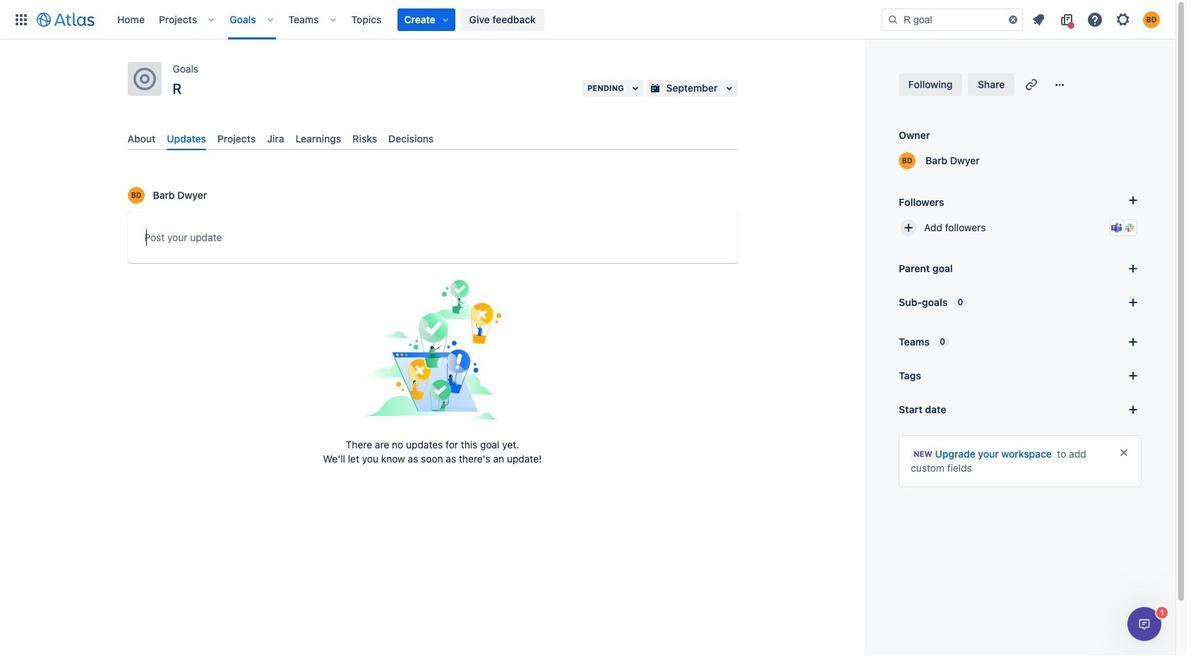 Task type: vqa. For each thing, say whether or not it's contained in the screenshot.
help icon
no



Task type: describe. For each thing, give the bounding box(es) containing it.
top element
[[8, 0, 882, 39]]

add a follower image
[[1125, 192, 1142, 209]]

goal icon image
[[133, 68, 156, 90]]

add tag image
[[1125, 368, 1142, 385]]

close banner image
[[1118, 448, 1130, 459]]

set start date image
[[1125, 402, 1142, 419]]

more icon image
[[1052, 76, 1068, 93]]

notifications image
[[1030, 11, 1047, 28]]

account image
[[1143, 11, 1160, 28]]

msteams logo showing  channels are connected to this goal image
[[1111, 222, 1123, 234]]

add follower image
[[900, 220, 917, 237]]

add team image
[[1125, 334, 1142, 351]]

help image
[[1087, 11, 1104, 28]]

settings image
[[1115, 11, 1132, 28]]

slack logo showing nan channels are connected to this goal image
[[1124, 222, 1135, 234]]



Task type: locate. For each thing, give the bounding box(es) containing it.
Main content area, start typing to enter text. text field
[[144, 230, 721, 251]]

clear search session image
[[1008, 14, 1019, 25]]

dialog
[[1128, 608, 1162, 642]]

tab list
[[122, 127, 743, 151]]

None search field
[[882, 8, 1023, 31]]

Search field
[[882, 8, 1023, 31]]

banner
[[0, 0, 1176, 40]]

switch to... image
[[13, 11, 30, 28]]

search image
[[888, 14, 899, 25]]



